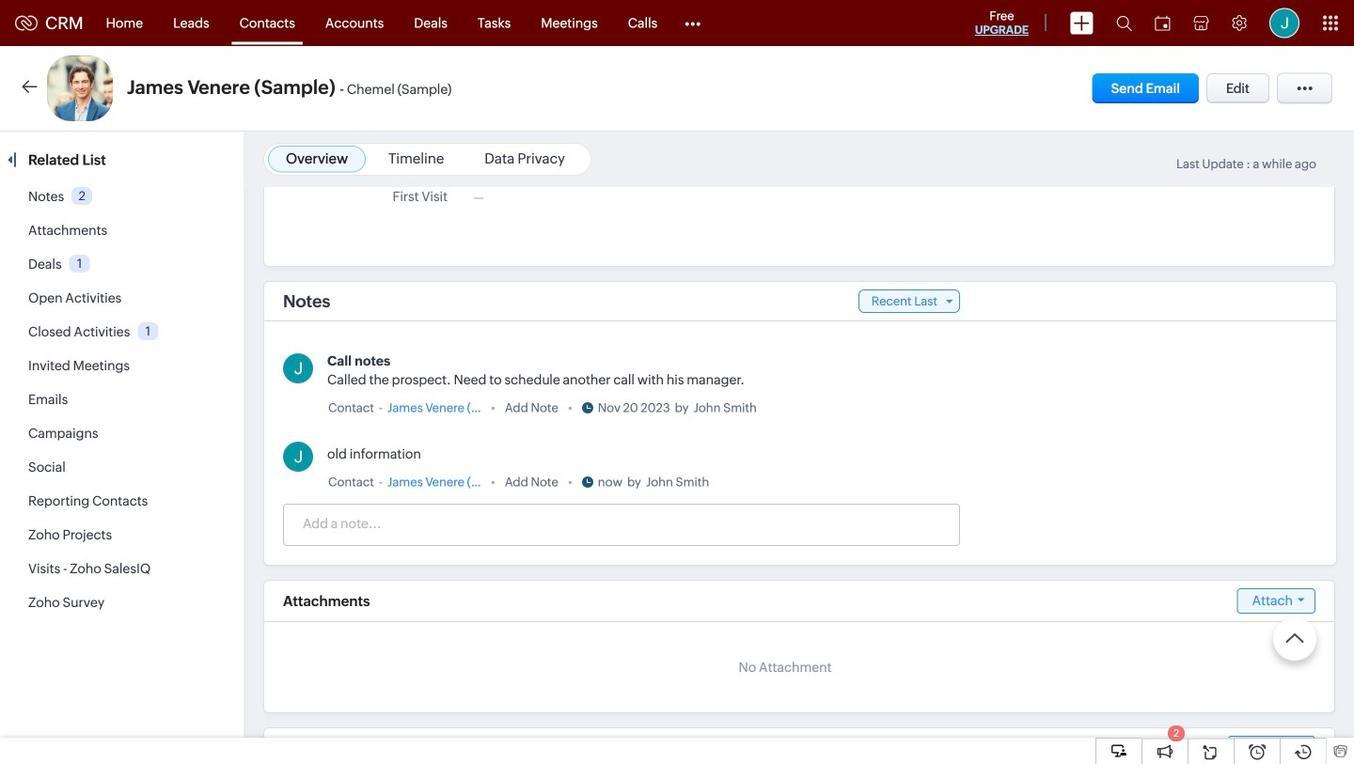 Task type: locate. For each thing, give the bounding box(es) containing it.
search image
[[1117, 15, 1133, 31]]

create menu image
[[1071, 12, 1094, 34]]

create menu element
[[1059, 0, 1105, 46]]

calendar image
[[1155, 16, 1171, 31]]

profile element
[[1259, 0, 1311, 46]]

Add a note... field
[[284, 515, 959, 533]]



Task type: describe. For each thing, give the bounding box(es) containing it.
logo image
[[15, 16, 38, 31]]

Other Modules field
[[673, 8, 713, 38]]

profile image
[[1270, 8, 1300, 38]]

search element
[[1105, 0, 1144, 46]]



Task type: vqa. For each thing, say whether or not it's contained in the screenshot.
"create menu" icon
yes



